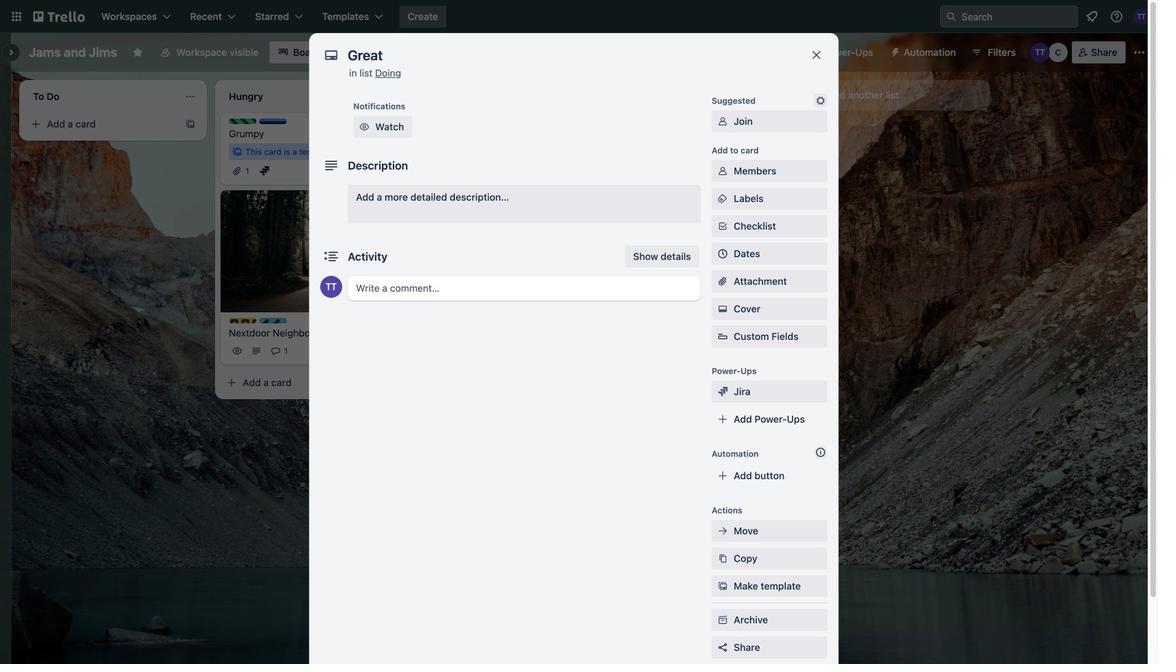 Task type: describe. For each thing, give the bounding box(es) containing it.
color: yellow, title: none image
[[229, 318, 257, 323]]

0 horizontal spatial terry turtle (terryturtle) image
[[1031, 43, 1050, 62]]

chestercheeetah (chestercheeetah) image
[[1049, 43, 1068, 62]]

show menu image
[[1133, 46, 1147, 59]]

Write a comment text field
[[348, 276, 701, 301]]

1 horizontal spatial terry turtle (terryturtle) image
[[1134, 8, 1151, 25]]

terry turtle (terryturtle) image
[[320, 276, 342, 298]]

star or unstar board image
[[132, 47, 143, 58]]

color: blue, title: none image
[[259, 119, 287, 124]]

color: sky, title: "flying cars" element
[[259, 318, 287, 323]]

0 notifications image
[[1084, 8, 1101, 25]]

Board name text field
[[22, 41, 124, 63]]

back to home image
[[33, 6, 85, 28]]

search image
[[946, 11, 957, 22]]



Task type: locate. For each thing, give the bounding box(es) containing it.
sm image
[[358, 120, 371, 134], [716, 164, 730, 178], [716, 192, 730, 206], [716, 385, 730, 399], [716, 524, 730, 538], [716, 579, 730, 593], [716, 613, 730, 627]]

open information menu image
[[1111, 10, 1124, 23]]

create from template… image
[[185, 119, 196, 130]]

1 vertical spatial terry turtle (terryturtle) image
[[1031, 43, 1050, 62]]

customize views image
[[335, 46, 349, 59]]

None text field
[[341, 43, 796, 68]]

Search field
[[941, 6, 1079, 28]]

color: green, title: none image
[[229, 119, 257, 124]]

terry turtle (terryturtle) image down search field
[[1031, 43, 1050, 62]]

terry turtle (terryturtle) image right open information menu image
[[1134, 8, 1151, 25]]

sm image
[[885, 41, 904, 61], [814, 94, 828, 108], [716, 115, 730, 128], [716, 302, 730, 316], [716, 552, 730, 566]]

terry turtle (terryturtle) image
[[1134, 8, 1151, 25], [1031, 43, 1050, 62]]

0 vertical spatial terry turtle (terryturtle) image
[[1134, 8, 1151, 25]]

primary element
[[0, 0, 1159, 33]]



Task type: vqa. For each thing, say whether or not it's contained in the screenshot.
Open information menu Icon
yes



